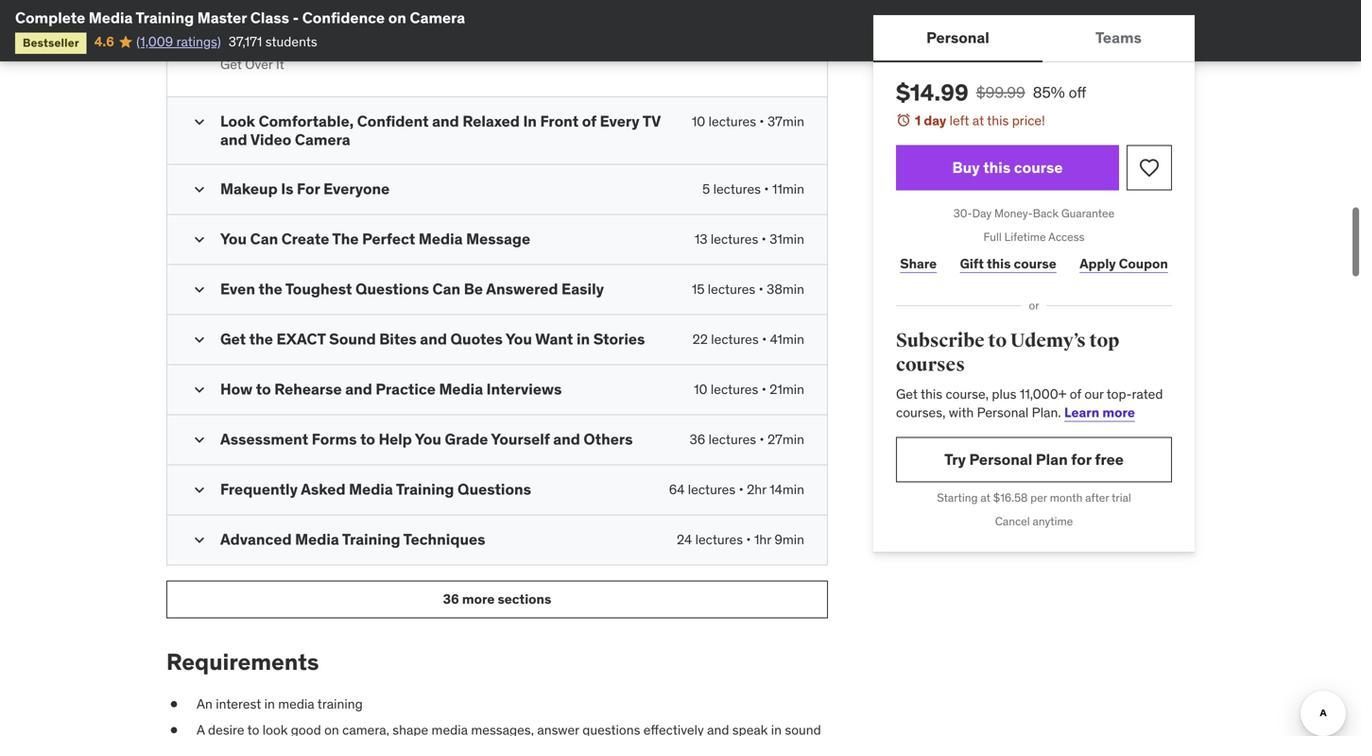 Task type: vqa. For each thing, say whether or not it's contained in the screenshot.
The Ok to the top
yes



Task type: locate. For each thing, give the bounding box(es) containing it.
frequently asked media training questions
[[220, 480, 531, 499]]

0 horizontal spatial more
[[462, 591, 495, 608]]

ok down class
[[270, 37, 288, 54]]

lectures up 64 lectures • 2hr 14min
[[709, 431, 757, 448]]

1 horizontal spatial how
[[518, 0, 545, 10]]

1 small image from the top
[[190, 113, 209, 131]]

more for learn
[[1103, 404, 1135, 421]]

1 horizontal spatial 36
[[690, 431, 706, 448]]

on down it's ok to feel uncomfortable on camera - here's how to get over it button in the top left of the page
[[428, 37, 445, 54]]

this inside get this course, plus 11,000+ of our top-rated courses, with personal plan.
[[921, 386, 943, 403]]

2 small image from the top
[[190, 431, 209, 450]]

questions down "perfect"
[[355, 279, 429, 299]]

can left be
[[433, 279, 461, 299]]

at right the "left" at the top right
[[973, 112, 984, 129]]

5 small image from the top
[[190, 381, 209, 399]]

xsmall image
[[166, 695, 182, 714]]

0 vertical spatial you
[[220, 229, 247, 249]]

0 horizontal spatial 36
[[443, 591, 459, 608]]

0 horizontal spatial feel
[[279, 0, 304, 10]]

the for toughest
[[259, 279, 282, 299]]

$14.99
[[896, 78, 969, 107]]

to
[[262, 0, 276, 10], [291, 37, 305, 54]]

price!
[[1012, 112, 1046, 129]]

of inside get this course, plus 11,000+ of our top-rated courses, with personal plan.
[[1070, 386, 1082, 403]]

1 course from the top
[[1014, 158, 1063, 177]]

1 horizontal spatial it's
[[249, 37, 267, 54]]

personal up $14.99
[[927, 28, 990, 47]]

starting
[[937, 491, 978, 505]]

coupon
[[1119, 255, 1168, 272]]

1 small image from the top
[[190, 330, 209, 349]]

1 vertical spatial on
[[428, 37, 445, 54]]

learn more
[[1065, 404, 1135, 421]]

0 vertical spatial more
[[1103, 404, 1135, 421]]

and left the others
[[553, 430, 580, 449]]

0 horizontal spatial can
[[250, 229, 278, 249]]

0 horizontal spatial you
[[220, 229, 247, 249]]

small image for assessment forms to help you grade yourself and others
[[190, 431, 209, 450]]

$14.99 $99.99 85% off
[[896, 78, 1087, 107]]

2 small image from the top
[[190, 180, 209, 199]]

2 vertical spatial training
[[342, 530, 400, 549]]

grade
[[445, 430, 488, 449]]

over
[[220, 11, 248, 28], [245, 56, 273, 73]]

even the toughest questions can be answered easily
[[220, 279, 604, 299]]

ok
[[241, 0, 259, 10], [270, 37, 288, 54]]

0 horizontal spatial it
[[251, 11, 260, 28]]

• left 11min
[[764, 181, 769, 198]]

complete
[[15, 8, 85, 27]]

- right on
[[469, 0, 474, 10]]

0 vertical spatial in
[[577, 329, 590, 349]]

courses,
[[896, 404, 946, 421]]

0 vertical spatial course
[[1014, 158, 1063, 177]]

tab list
[[874, 15, 1195, 62]]

rehearse
[[274, 380, 342, 399]]

1 vertical spatial to
[[291, 37, 305, 54]]

6 small image from the top
[[190, 531, 209, 550]]

the
[[259, 279, 282, 299], [249, 329, 273, 349]]

training up (1,009
[[136, 8, 194, 27]]

message
[[466, 229, 531, 249]]

training for master
[[136, 8, 194, 27]]

• left 31min
[[762, 231, 767, 248]]

more down top-
[[1103, 404, 1135, 421]]

3 small image from the top
[[190, 230, 209, 249]]

1 vertical spatial the
[[249, 329, 273, 349]]

1 horizontal spatial of
[[1070, 386, 1082, 403]]

on
[[399, 0, 416, 10], [428, 37, 445, 54]]

course for buy this course
[[1014, 158, 1063, 177]]

3 small image from the top
[[190, 481, 209, 500]]

1 vertical spatial small image
[[190, 431, 209, 450]]

the right 'even'
[[259, 279, 282, 299]]

front
[[540, 112, 579, 131]]

2 vertical spatial small image
[[190, 481, 209, 500]]

1 vertical spatial it's
[[249, 37, 267, 54]]

class
[[250, 8, 289, 27]]

it's right why
[[249, 37, 267, 54]]

advanced
[[220, 530, 292, 549]]

this right gift
[[987, 255, 1011, 272]]

assessment forms to help you grade yourself and others
[[220, 430, 633, 449]]

0 vertical spatial 36
[[690, 431, 706, 448]]

frequently
[[220, 480, 298, 499]]

31min
[[770, 231, 805, 248]]

1 vertical spatial 10
[[694, 381, 708, 398]]

lectures left 37min
[[709, 113, 756, 130]]

this for get
[[921, 386, 943, 403]]

personal button
[[874, 15, 1043, 61]]

media down asked
[[295, 530, 339, 549]]

be
[[464, 279, 483, 299]]

0 vertical spatial at
[[973, 112, 984, 129]]

1 horizontal spatial it
[[276, 56, 284, 73]]

0 horizontal spatial of
[[582, 112, 597, 131]]

1 horizontal spatial questions
[[458, 480, 531, 499]]

over up 37,171
[[220, 11, 248, 28]]

it's up 37,171
[[220, 0, 238, 10]]

0 vertical spatial questions
[[355, 279, 429, 299]]

0 vertical spatial it's
[[220, 0, 238, 10]]

2 vertical spatial you
[[415, 430, 442, 449]]

1
[[915, 112, 921, 129]]

13 lectures • 31min
[[695, 231, 805, 248]]

this inside button
[[984, 158, 1011, 177]]

• left 2hr
[[739, 481, 744, 498]]

course up back
[[1014, 158, 1063, 177]]

bites
[[379, 329, 417, 349]]

small image for even
[[190, 280, 209, 299]]

plan
[[1036, 450, 1068, 469]]

lectures right 5
[[714, 181, 761, 198]]

you left want
[[506, 329, 532, 349]]

requirements
[[166, 648, 319, 677]]

• left 37min
[[760, 113, 765, 130]]

over down 37,171
[[245, 56, 273, 73]]

4 small image from the top
[[190, 280, 209, 299]]

36 lectures • 27min
[[690, 431, 805, 448]]

0 vertical spatial to
[[262, 0, 276, 10]]

personal up "$16.58"
[[970, 450, 1033, 469]]

-
[[469, 0, 474, 10], [293, 8, 299, 27], [497, 37, 503, 54]]

0 horizontal spatial in
[[264, 696, 275, 713]]

small image
[[190, 113, 209, 131], [190, 180, 209, 199], [190, 230, 209, 249], [190, 280, 209, 299], [190, 381, 209, 399], [190, 531, 209, 550]]

1 vertical spatial course
[[1014, 255, 1057, 272]]

teams button
[[1043, 15, 1195, 61]]

more inside button
[[462, 591, 495, 608]]

10 down '22'
[[694, 381, 708, 398]]

it's ok to feel uncomfortable on camera - here's how to get over it button
[[220, 0, 599, 29]]

small image for you
[[190, 230, 209, 249]]

an interest in media training
[[197, 696, 363, 713]]

0 vertical spatial how
[[518, 0, 545, 10]]

0 vertical spatial personal
[[927, 28, 990, 47]]

36 up 64 lectures • 2hr 14min
[[690, 431, 706, 448]]

training down frequently asked media training questions
[[342, 530, 400, 549]]

media right "perfect"
[[419, 229, 463, 249]]

• left 27min
[[760, 431, 765, 448]]

2 course from the top
[[1014, 255, 1057, 272]]

0 vertical spatial 10
[[692, 113, 706, 130]]

sections
[[498, 591, 552, 608]]

anytime
[[1033, 514, 1073, 529]]

- up students
[[293, 8, 299, 27]]

ok up 37,171
[[241, 0, 259, 10]]

0 vertical spatial of
[[582, 112, 597, 131]]

1 horizontal spatial you
[[415, 430, 442, 449]]

lectures up 36 lectures • 27min
[[711, 381, 759, 398]]

1 vertical spatial feel
[[308, 37, 333, 54]]

36 down techniques
[[443, 591, 459, 608]]

0 vertical spatial the
[[259, 279, 282, 299]]

10 right tv
[[692, 113, 706, 130]]

in
[[523, 112, 537, 131]]

lectures right 64 at bottom
[[688, 481, 736, 498]]

it down 37,171 students
[[276, 56, 284, 73]]

training down assessment forms to help you grade yourself and others
[[396, 480, 454, 499]]

1 horizontal spatial can
[[433, 279, 461, 299]]

uncomfortable down on
[[336, 37, 425, 54]]

small image for get the exact sound bites and quotes you want in stories
[[190, 330, 209, 349]]

look
[[220, 112, 255, 131]]

0 vertical spatial training
[[136, 8, 194, 27]]

1 horizontal spatial in
[[577, 329, 590, 349]]

1 horizontal spatial to
[[291, 37, 305, 54]]

of right front
[[582, 112, 597, 131]]

in left media
[[264, 696, 275, 713]]

in
[[577, 329, 590, 349], [264, 696, 275, 713]]

1 vertical spatial of
[[1070, 386, 1082, 403]]

•
[[760, 113, 765, 130], [764, 181, 769, 198], [762, 231, 767, 248], [759, 281, 764, 298], [762, 331, 767, 348], [762, 381, 767, 398], [760, 431, 765, 448], [739, 481, 744, 498], [746, 531, 751, 548]]

on right confidence
[[399, 0, 416, 10]]

this right buy
[[984, 158, 1011, 177]]

1 vertical spatial over
[[245, 56, 273, 73]]

36 more sections
[[443, 591, 552, 608]]

1 vertical spatial questions
[[458, 480, 531, 499]]

0 vertical spatial small image
[[190, 330, 209, 349]]

course down lifetime
[[1014, 255, 1057, 272]]

personal down plus
[[977, 404, 1029, 421]]

13
[[695, 231, 708, 248]]

• left 1hr
[[746, 531, 751, 548]]

cancel
[[995, 514, 1030, 529]]

0 vertical spatial ok
[[241, 0, 259, 10]]

the left 'exact'
[[249, 329, 273, 349]]

an
[[197, 696, 213, 713]]

• left "38min"
[[759, 281, 764, 298]]

0 horizontal spatial on
[[399, 0, 416, 10]]

1 horizontal spatial feel
[[308, 37, 333, 54]]

xsmall image
[[166, 721, 182, 737]]

more left sections
[[462, 591, 495, 608]]

at left "$16.58"
[[981, 491, 991, 505]]

37,171 students
[[229, 33, 317, 50]]

feel
[[279, 0, 304, 10], [308, 37, 333, 54]]

you right the help
[[415, 430, 442, 449]]

0 vertical spatial feel
[[279, 0, 304, 10]]

lectures right 13 on the right top of page
[[711, 231, 759, 248]]

- up relaxed
[[497, 37, 503, 54]]

0 horizontal spatial it's
[[220, 0, 238, 10]]

questions down yourself
[[458, 480, 531, 499]]

stories
[[594, 329, 645, 349]]

feel up students
[[279, 0, 304, 10]]

it up 37,171
[[251, 11, 260, 28]]

lectures right '22'
[[711, 331, 759, 348]]

• left 21min
[[762, 381, 767, 398]]

feel down confidence
[[308, 37, 333, 54]]

exact
[[277, 329, 326, 349]]

even
[[220, 279, 255, 299]]

this for buy
[[984, 158, 1011, 177]]

can left the create
[[250, 229, 278, 249]]

2 horizontal spatial how
[[547, 37, 574, 54]]

1 vertical spatial 36
[[443, 591, 459, 608]]

get
[[563, 0, 585, 10], [220, 56, 242, 73], [220, 329, 246, 349], [896, 386, 918, 403]]

course
[[1014, 158, 1063, 177], [1014, 255, 1057, 272]]

to up 37,171 students
[[262, 0, 276, 10]]

course inside button
[[1014, 158, 1063, 177]]

• left 41min
[[762, 331, 767, 348]]

personal inside get this course, plus 11,000+ of our top-rated courses, with personal plan.
[[977, 404, 1029, 421]]

lectures right 15
[[708, 281, 756, 298]]

quotes
[[451, 329, 503, 349]]

udemy's
[[1011, 330, 1086, 353]]

22
[[693, 331, 708, 348]]

• for yourself
[[760, 431, 765, 448]]

small image
[[190, 330, 209, 349], [190, 431, 209, 450], [190, 481, 209, 500]]

this up courses,
[[921, 386, 943, 403]]

1 horizontal spatial more
[[1103, 404, 1135, 421]]

subscribe to udemy's top courses
[[896, 330, 1120, 377]]

apply coupon
[[1080, 255, 1168, 272]]

buy this course button
[[896, 145, 1120, 191]]

per
[[1031, 491, 1048, 505]]

of left our
[[1070, 386, 1082, 403]]

1 vertical spatial uncomfortable
[[336, 37, 425, 54]]

1 vertical spatial more
[[462, 591, 495, 608]]

video
[[250, 130, 292, 149]]

in right want
[[577, 329, 590, 349]]

month
[[1050, 491, 1083, 505]]

you can create the perfect media message
[[220, 229, 531, 249]]

and left practice
[[345, 380, 372, 399]]

lectures for yourself
[[709, 431, 757, 448]]

0 vertical spatial on
[[399, 0, 416, 10]]

uncomfortable
[[307, 0, 396, 10], [336, 37, 425, 54]]

2 vertical spatial how
[[220, 380, 253, 399]]

confidence
[[302, 8, 385, 27]]

learn more link
[[1065, 404, 1135, 421]]

makeup is for everyone
[[220, 179, 390, 199]]

1 vertical spatial ok
[[270, 37, 288, 54]]

30-
[[954, 206, 973, 221]]

get this course, plus 11,000+ of our top-rated courses, with personal plan.
[[896, 386, 1163, 421]]

help
[[379, 430, 412, 449]]

1 horizontal spatial -
[[469, 0, 474, 10]]

uncomfortable up students
[[307, 0, 396, 10]]

toughest
[[285, 279, 352, 299]]

36 inside 36 more sections button
[[443, 591, 459, 608]]

2 horizontal spatial you
[[506, 329, 532, 349]]

1 vertical spatial in
[[264, 696, 275, 713]]

36
[[690, 431, 706, 448], [443, 591, 459, 608]]

lectures for answered
[[708, 281, 756, 298]]

1 vertical spatial how
[[547, 37, 574, 54]]

14min
[[770, 481, 805, 498]]

and left video
[[220, 130, 247, 149]]

to right 37,171
[[291, 37, 305, 54]]

1 vertical spatial personal
[[977, 404, 1029, 421]]

you up 'even'
[[220, 229, 247, 249]]

and
[[432, 112, 459, 131], [220, 130, 247, 149], [420, 329, 447, 349], [345, 380, 372, 399], [553, 430, 580, 449]]

1 vertical spatial at
[[981, 491, 991, 505]]

day
[[924, 112, 947, 129]]

training for techniques
[[342, 530, 400, 549]]

1 horizontal spatial ok
[[270, 37, 288, 54]]

0 vertical spatial it
[[251, 11, 260, 28]]

every
[[600, 112, 640, 131]]

21min
[[770, 381, 805, 398]]



Task type: describe. For each thing, give the bounding box(es) containing it.
lectures right 24
[[696, 531, 743, 548]]

small image for frequently asked media training questions
[[190, 481, 209, 500]]

gift this course link
[[956, 245, 1061, 283]]

full
[[984, 230, 1002, 244]]

• for interviews
[[762, 381, 767, 398]]

course,
[[946, 386, 989, 403]]

subscribe
[[896, 330, 985, 353]]

27min
[[768, 431, 805, 448]]

share button
[[896, 245, 941, 283]]

10 lectures • 21min
[[694, 381, 805, 398]]

camera inside look comfortable, confident and relaxed in front of every tv and video camera
[[295, 130, 350, 149]]

0 horizontal spatial -
[[293, 8, 299, 27]]

2 horizontal spatial -
[[497, 37, 503, 54]]

try
[[945, 450, 966, 469]]

37,171
[[229, 33, 262, 50]]

money-
[[995, 206, 1033, 221]]

lectures for quotes
[[711, 331, 759, 348]]

2 vertical spatial personal
[[970, 450, 1033, 469]]

1 vertical spatial training
[[396, 480, 454, 499]]

at inside the starting at $16.58 per month after trial cancel anytime
[[981, 491, 991, 505]]

makeup
[[220, 179, 278, 199]]

media up 4.6
[[89, 8, 133, 27]]

apply
[[1080, 255, 1116, 272]]

11,000+
[[1020, 386, 1067, 403]]

media right asked
[[349, 480, 393, 499]]

• for message
[[762, 231, 767, 248]]

sound
[[329, 329, 376, 349]]

confident
[[357, 112, 429, 131]]

30-day money-back guarantee full lifetime access
[[954, 206, 1115, 244]]

practice
[[376, 380, 436, 399]]

yourself
[[491, 430, 550, 449]]

for
[[1072, 450, 1092, 469]]

of inside look comfortable, confident and relaxed in front of every tv and video camera
[[582, 112, 597, 131]]

0 horizontal spatial to
[[262, 0, 276, 10]]

course for gift this course
[[1014, 255, 1057, 272]]

advanced media training techniques
[[220, 530, 486, 549]]

want
[[535, 329, 573, 349]]

36 for 36 more sections
[[443, 591, 459, 608]]

36 for 36 lectures • 27min
[[690, 431, 706, 448]]

plan.
[[1032, 404, 1062, 421]]

0 vertical spatial here's
[[477, 0, 515, 10]]

and right bites
[[420, 329, 447, 349]]

lectures for message
[[711, 231, 759, 248]]

more for 36
[[462, 591, 495, 608]]

• for answered
[[759, 281, 764, 298]]

small image for look
[[190, 113, 209, 131]]

0 vertical spatial over
[[220, 11, 248, 28]]

this down the $99.99 at top right
[[987, 112, 1009, 129]]

assessment
[[220, 430, 308, 449]]

teams
[[1096, 28, 1142, 47]]

38min
[[767, 281, 805, 298]]

easily
[[562, 279, 604, 299]]

why
[[220, 37, 246, 54]]

• for front
[[760, 113, 765, 130]]

get the exact sound bites and quotes you want in stories
[[220, 329, 645, 349]]

create
[[282, 229, 329, 249]]

15 lectures • 38min
[[692, 281, 805, 298]]

plus
[[992, 386, 1017, 403]]

22 lectures • 41min
[[693, 331, 805, 348]]

this for gift
[[987, 255, 1011, 272]]

small image for makeup
[[190, 180, 209, 199]]

try personal plan for free
[[945, 450, 1124, 469]]

0 horizontal spatial how
[[220, 380, 253, 399]]

lectures for interviews
[[711, 381, 759, 398]]

or
[[1029, 299, 1040, 313]]

left
[[950, 112, 970, 129]]

courses
[[896, 354, 965, 377]]

top-
[[1107, 386, 1132, 403]]

comfortable,
[[259, 112, 354, 131]]

students
[[265, 33, 317, 50]]

1 vertical spatial here's
[[506, 37, 544, 54]]

the
[[332, 229, 359, 249]]

tab list containing personal
[[874, 15, 1195, 62]]

1 vertical spatial it
[[276, 56, 284, 73]]

1 vertical spatial you
[[506, 329, 532, 349]]

4.6
[[94, 33, 114, 50]]

10 for look comfortable, confident and relaxed in front of every tv and video camera
[[692, 113, 706, 130]]

0 horizontal spatial ok
[[241, 0, 259, 10]]

24 lectures • 1hr 9min
[[677, 531, 805, 548]]

master
[[197, 8, 247, 27]]

lectures for front
[[709, 113, 756, 130]]

others
[[584, 430, 633, 449]]

small image for how
[[190, 381, 209, 399]]

41min
[[770, 331, 805, 348]]

our
[[1085, 386, 1104, 403]]

interviews
[[487, 380, 562, 399]]

0 horizontal spatial questions
[[355, 279, 429, 299]]

(1,009 ratings)
[[136, 33, 221, 50]]

5 lectures • 11min
[[703, 181, 805, 198]]

for
[[297, 179, 320, 199]]

after
[[1086, 491, 1110, 505]]

10 lectures • 37min
[[692, 113, 805, 130]]

11min
[[772, 181, 805, 198]]

asked
[[301, 480, 346, 499]]

personal inside 'button'
[[927, 28, 990, 47]]

answered
[[486, 279, 558, 299]]

apply coupon button
[[1076, 245, 1173, 283]]

gift
[[960, 255, 984, 272]]

and left relaxed
[[432, 112, 459, 131]]

media
[[278, 696, 315, 713]]

day
[[973, 206, 992, 221]]

get inside get this course, plus 11,000+ of our top-rated courses, with personal plan.
[[896, 386, 918, 403]]

off
[[1069, 83, 1087, 102]]

ratings)
[[176, 33, 221, 50]]

• for quotes
[[762, 331, 767, 348]]

bestseller
[[23, 35, 79, 50]]

is
[[281, 179, 294, 199]]

10 for how to rehearse and practice media interviews
[[694, 381, 708, 398]]

the for exact
[[249, 329, 273, 349]]

wishlist image
[[1138, 157, 1161, 179]]

buy this course
[[953, 158, 1063, 177]]

free
[[1095, 450, 1124, 469]]

alarm image
[[896, 113, 912, 128]]

on
[[388, 8, 407, 27]]

small image for advanced
[[190, 531, 209, 550]]

techniques
[[403, 530, 486, 549]]

1 vertical spatial can
[[433, 279, 461, 299]]

1 horizontal spatial on
[[428, 37, 445, 54]]

0 vertical spatial can
[[250, 229, 278, 249]]

9min
[[775, 531, 805, 548]]

complete media training master class - confidence on camera
[[15, 8, 465, 27]]

0 vertical spatial uncomfortable
[[307, 0, 396, 10]]

24
[[677, 531, 692, 548]]

media up grade
[[439, 380, 483, 399]]

to inside the subscribe to udemy's top courses
[[988, 330, 1007, 353]]



